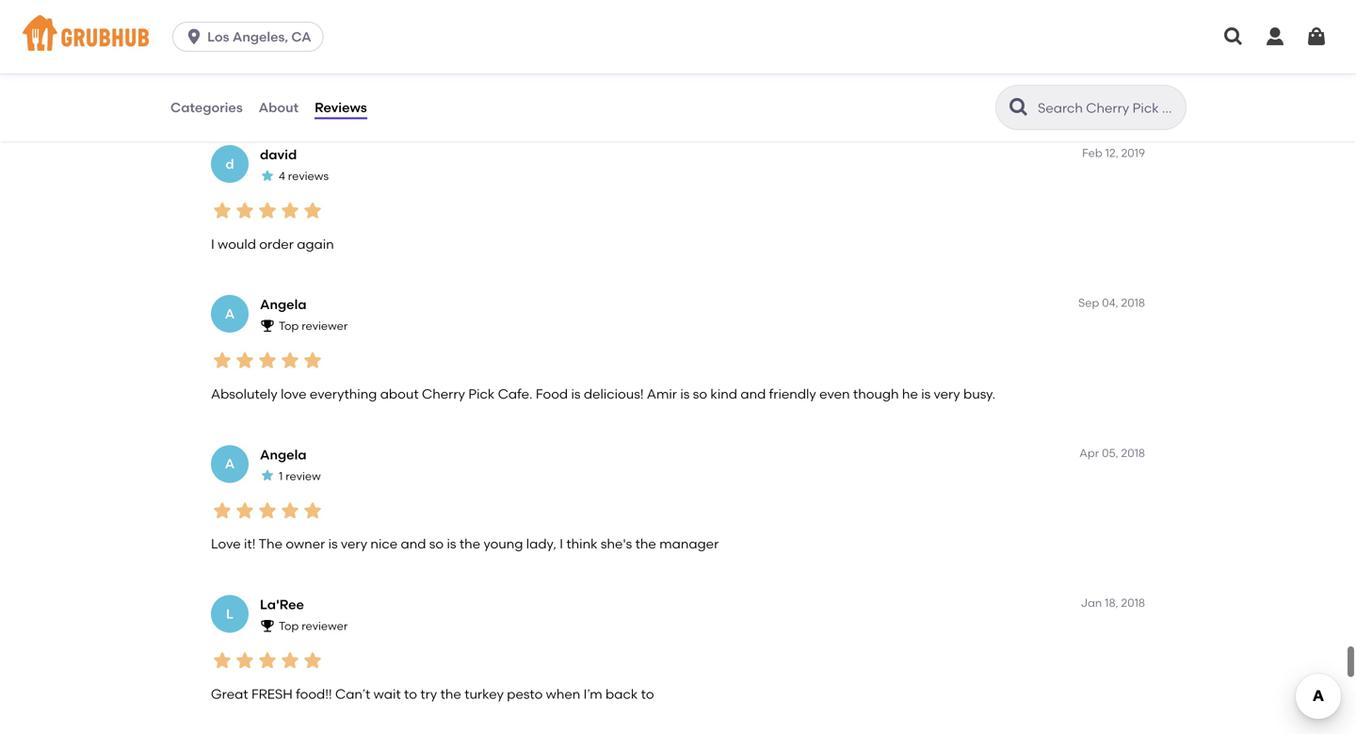 Task type: vqa. For each thing, say whether or not it's contained in the screenshot.
second 4 reviews from the top
yes



Task type: locate. For each thing, give the bounding box(es) containing it.
trophy icon image for la'ree
[[260, 618, 275, 633]]

will
[[211, 86, 234, 102]]

categories button
[[170, 73, 244, 141]]

2018
[[1122, 296, 1146, 310], [1122, 446, 1146, 460], [1122, 596, 1146, 610]]

the
[[259, 536, 283, 552]]

0 horizontal spatial i
[[211, 236, 215, 252]]

1 vertical spatial so
[[429, 536, 444, 552]]

d left "david"
[[226, 156, 234, 172]]

is right amir
[[681, 386, 690, 402]]

d for order
[[226, 6, 234, 22]]

1 to from the left
[[404, 686, 417, 702]]

1 vertical spatial d
[[226, 156, 234, 172]]

reviewer for la'ree
[[302, 619, 348, 633]]

d
[[226, 6, 234, 22], [226, 156, 234, 172]]

0 horizontal spatial and
[[401, 536, 426, 552]]

2018 for though
[[1122, 296, 1146, 310]]

so right nice
[[429, 536, 444, 552]]

amir
[[647, 386, 677, 402]]

top
[[279, 319, 299, 333], [279, 619, 299, 633]]

a left "1"
[[225, 456, 235, 472]]

search icon image
[[1008, 96, 1031, 119]]

1 vertical spatial i
[[560, 536, 563, 552]]

1 4 from the top
[[279, 19, 285, 33]]

0 vertical spatial 4
[[279, 19, 285, 33]]

sep 04, 2018
[[1079, 296, 1146, 310]]

1 a from the top
[[225, 306, 235, 322]]

1 vertical spatial top reviewer
[[279, 619, 348, 633]]

order right will
[[237, 86, 271, 102]]

jan
[[1081, 596, 1103, 610]]

1 vertical spatial angela
[[260, 446, 307, 463]]

a
[[225, 306, 235, 322], [225, 456, 235, 472]]

2 reviews from the top
[[288, 169, 329, 183]]

1 vertical spatial reviews
[[288, 169, 329, 183]]

top up love
[[279, 319, 299, 333]]

back
[[606, 686, 638, 702]]

trophy icon image up the absolutely
[[260, 318, 275, 333]]

about
[[380, 386, 419, 402]]

2 top reviewer from the top
[[279, 619, 348, 633]]

12,
[[1106, 146, 1119, 160]]

very left the "busy."
[[934, 386, 961, 402]]

2 vertical spatial 2018
[[1122, 596, 1146, 610]]

delicious!
[[584, 386, 644, 402]]

order right would
[[259, 236, 294, 252]]

friendly
[[770, 386, 817, 402]]

1 4 reviews from the top
[[279, 19, 329, 33]]

top down la'ree
[[279, 619, 299, 633]]

star icon image
[[260, 18, 275, 33], [211, 49, 234, 72], [234, 49, 256, 72], [256, 49, 279, 72], [279, 49, 302, 72], [302, 49, 324, 72], [260, 168, 275, 183], [211, 199, 234, 222], [234, 199, 256, 222], [256, 199, 279, 222], [279, 199, 302, 222], [302, 199, 324, 222], [211, 349, 234, 372], [234, 349, 256, 372], [256, 349, 279, 372], [279, 349, 302, 372], [302, 349, 324, 372], [260, 468, 275, 483], [211, 499, 234, 522], [234, 499, 256, 522], [256, 499, 279, 522], [279, 499, 302, 522], [302, 499, 324, 522], [211, 649, 234, 672], [234, 649, 256, 672], [256, 649, 279, 672], [279, 649, 302, 672], [302, 649, 324, 672]]

i left would
[[211, 236, 215, 252]]

reviewer down la'ree
[[302, 619, 348, 633]]

young
[[484, 536, 523, 552]]

reviews
[[288, 19, 329, 33], [288, 169, 329, 183]]

1 vertical spatial 4
[[279, 169, 285, 183]]

top reviewer down la'ree
[[279, 619, 348, 633]]

angela down i would order again
[[260, 296, 307, 313]]

lady,
[[527, 536, 557, 552]]

1 vertical spatial reviewer
[[302, 619, 348, 633]]

1 horizontal spatial to
[[641, 686, 654, 702]]

0 horizontal spatial svg image
[[185, 27, 204, 46]]

when
[[546, 686, 581, 702]]

1 top reviewer from the top
[[279, 319, 348, 333]]

1 vertical spatial top
[[279, 619, 299, 633]]

absolutely love everything about cherry pick cafe. food is delicious! amir is so kind and friendly even though he is very busy.
[[211, 386, 996, 402]]

jan 18, 2018
[[1081, 596, 1146, 610]]

again left reviews
[[275, 86, 312, 102]]

0 vertical spatial reviewer
[[302, 319, 348, 333]]

is right the food
[[571, 386, 581, 402]]

food
[[536, 386, 568, 402]]

order
[[237, 86, 271, 102], [259, 236, 294, 252]]

i
[[211, 236, 215, 252], [560, 536, 563, 552]]

0 vertical spatial very
[[934, 386, 961, 402]]

4 reviews down "david"
[[279, 169, 329, 183]]

angela up "1"
[[260, 446, 307, 463]]

review
[[286, 469, 321, 483]]

2 reviewer from the top
[[302, 619, 348, 633]]

can't
[[335, 686, 371, 702]]

reviewer
[[302, 319, 348, 333], [302, 619, 348, 633]]

1 2018 from the top
[[1122, 296, 1146, 310]]

svg image inside los angeles, ca button
[[185, 27, 204, 46]]

i would order again
[[211, 236, 334, 252]]

very
[[934, 386, 961, 402], [341, 536, 368, 552]]

turkey
[[465, 686, 504, 702]]

2 top from the top
[[279, 619, 299, 633]]

to left the try on the bottom left
[[404, 686, 417, 702]]

d for would
[[226, 156, 234, 172]]

1 vertical spatial 2018
[[1122, 446, 1146, 460]]

0 vertical spatial 4 reviews
[[279, 19, 329, 33]]

4 for david
[[279, 169, 285, 183]]

4
[[279, 19, 285, 33], [279, 169, 285, 183]]

cherry
[[422, 386, 465, 402]]

2 2018 from the top
[[1122, 446, 1146, 460]]

0 vertical spatial a
[[225, 306, 235, 322]]

though
[[854, 386, 899, 402]]

1 trophy icon image from the top
[[260, 318, 275, 333]]

0 vertical spatial reviews
[[288, 19, 329, 33]]

1 angela from the top
[[260, 296, 307, 313]]

categories
[[171, 99, 243, 115]]

1 vertical spatial a
[[225, 456, 235, 472]]

the
[[460, 536, 481, 552], [636, 536, 657, 552], [441, 686, 462, 702]]

0 horizontal spatial svg image
[[1265, 25, 1287, 48]]

to right back on the bottom left
[[641, 686, 654, 702]]

again right would
[[297, 236, 334, 252]]

reviews up will order again
[[288, 19, 329, 33]]

0 horizontal spatial so
[[429, 536, 444, 552]]

top reviewer
[[279, 319, 348, 333], [279, 619, 348, 633]]

2 trophy icon image from the top
[[260, 618, 275, 633]]

reviews down "david"
[[288, 169, 329, 183]]

so
[[693, 386, 708, 402], [429, 536, 444, 552]]

2 4 reviews from the top
[[279, 169, 329, 183]]

very left nice
[[341, 536, 368, 552]]

1 vertical spatial 4 reviews
[[279, 169, 329, 183]]

pesto
[[507, 686, 543, 702]]

i right lady,
[[560, 536, 563, 552]]

and right nice
[[401, 536, 426, 552]]

trophy icon image for angela
[[260, 318, 275, 333]]

1 top from the top
[[279, 319, 299, 333]]

2018 right 18,
[[1122, 596, 1146, 610]]

los
[[207, 29, 229, 45]]

05,
[[1103, 446, 1119, 460]]

0 vertical spatial trophy icon image
[[260, 318, 275, 333]]

0 vertical spatial so
[[693, 386, 708, 402]]

0 horizontal spatial to
[[404, 686, 417, 702]]

4 reviews
[[279, 19, 329, 33], [279, 169, 329, 183]]

4 reviews for david
[[279, 169, 329, 183]]

04,
[[1103, 296, 1119, 310]]

0 vertical spatial 2018
[[1122, 296, 1146, 310]]

2 4 from the top
[[279, 169, 285, 183]]

1 reviewer from the top
[[302, 319, 348, 333]]

2 angela from the top
[[260, 446, 307, 463]]

1 vertical spatial very
[[341, 536, 368, 552]]

4 left the ca
[[279, 19, 285, 33]]

4 down "david"
[[279, 169, 285, 183]]

svg image
[[1223, 25, 1246, 48], [185, 27, 204, 46]]

0 vertical spatial d
[[226, 6, 234, 22]]

top reviewer up love
[[279, 319, 348, 333]]

angela for everything
[[260, 296, 307, 313]]

angela
[[260, 296, 307, 313], [260, 446, 307, 463]]

i'm
[[584, 686, 603, 702]]

4 reviews up will order again
[[279, 19, 329, 33]]

0 vertical spatial top
[[279, 319, 299, 333]]

2018 right 05, on the bottom right of the page
[[1122, 446, 1146, 460]]

0 vertical spatial and
[[741, 386, 766, 402]]

trophy icon image
[[260, 318, 275, 333], [260, 618, 275, 633]]

2018 right the 04, in the right of the page
[[1122, 296, 1146, 310]]

again
[[275, 86, 312, 102], [297, 236, 334, 252]]

1 reviews from the top
[[288, 19, 329, 33]]

will order again
[[211, 86, 312, 102]]

trophy icon image down la'ree
[[260, 618, 275, 633]]

is
[[571, 386, 581, 402], [681, 386, 690, 402], [922, 386, 931, 402], [328, 536, 338, 552], [447, 536, 457, 552]]

2 a from the top
[[225, 456, 235, 472]]

is right owner
[[328, 536, 338, 552]]

is right he
[[922, 386, 931, 402]]

svg image
[[1265, 25, 1287, 48], [1306, 25, 1329, 48]]

so left the kind
[[693, 386, 708, 402]]

about button
[[258, 73, 300, 141]]

0 vertical spatial top reviewer
[[279, 319, 348, 333]]

a down would
[[225, 306, 235, 322]]

nice
[[371, 536, 398, 552]]

1 horizontal spatial very
[[934, 386, 961, 402]]

top reviewer for la'ree
[[279, 619, 348, 633]]

1 horizontal spatial and
[[741, 386, 766, 402]]

feb
[[1083, 146, 1103, 160]]

david
[[260, 146, 297, 163]]

to
[[404, 686, 417, 702], [641, 686, 654, 702]]

1 vertical spatial trophy icon image
[[260, 618, 275, 633]]

1 horizontal spatial svg image
[[1306, 25, 1329, 48]]

manager
[[660, 536, 719, 552]]

1 review
[[279, 469, 321, 483]]

1 d from the top
[[226, 6, 234, 22]]

kind
[[711, 386, 738, 402]]

the left young
[[460, 536, 481, 552]]

and right the kind
[[741, 386, 766, 402]]

0 vertical spatial angela
[[260, 296, 307, 313]]

and
[[741, 386, 766, 402], [401, 536, 426, 552]]

the right the try on the bottom left
[[441, 686, 462, 702]]

1 vertical spatial and
[[401, 536, 426, 552]]

everything
[[310, 386, 377, 402]]

reviewer up 'everything'
[[302, 319, 348, 333]]

2 d from the top
[[226, 156, 234, 172]]

d up los
[[226, 6, 234, 22]]



Task type: describe. For each thing, give the bounding box(es) containing it.
pick
[[469, 386, 495, 402]]

apr 05, 2018
[[1080, 446, 1146, 460]]

she's
[[601, 536, 633, 552]]

los angeles, ca button
[[173, 22, 331, 52]]

angela for the
[[260, 446, 307, 463]]

2019
[[1122, 146, 1146, 160]]

food!!
[[296, 686, 332, 702]]

4 reviews for d
[[279, 19, 329, 33]]

a for love
[[225, 456, 235, 472]]

reviews for d
[[288, 19, 329, 33]]

los angeles, ca
[[207, 29, 312, 45]]

ca
[[291, 29, 312, 45]]

18,
[[1105, 596, 1119, 610]]

think
[[567, 536, 598, 552]]

love
[[281, 386, 307, 402]]

would
[[218, 236, 256, 252]]

1
[[279, 469, 283, 483]]

busy.
[[964, 386, 996, 402]]

Search Cherry Pick Cafe search field
[[1036, 99, 1181, 117]]

reviews for david
[[288, 169, 329, 183]]

reviewer for angela
[[302, 319, 348, 333]]

0 vertical spatial i
[[211, 236, 215, 252]]

1 horizontal spatial so
[[693, 386, 708, 402]]

3 2018 from the top
[[1122, 596, 1146, 610]]

the right she's
[[636, 536, 657, 552]]

cafe.
[[498, 386, 533, 402]]

main navigation navigation
[[0, 0, 1357, 73]]

feb 12, 2019
[[1083, 146, 1146, 160]]

a for absolutely
[[225, 306, 235, 322]]

wait
[[374, 686, 401, 702]]

top for la'ree
[[279, 619, 299, 633]]

he
[[903, 386, 919, 402]]

0 vertical spatial order
[[237, 86, 271, 102]]

1 vertical spatial again
[[297, 236, 334, 252]]

about
[[259, 99, 299, 115]]

love
[[211, 536, 241, 552]]

even
[[820, 386, 850, 402]]

1 horizontal spatial i
[[560, 536, 563, 552]]

top reviewer for angela
[[279, 319, 348, 333]]

fresh
[[252, 686, 293, 702]]

great
[[211, 686, 248, 702]]

2018 for manager
[[1122, 446, 1146, 460]]

try
[[421, 686, 437, 702]]

1 horizontal spatial svg image
[[1223, 25, 1246, 48]]

reviews button
[[314, 73, 368, 141]]

top for angela
[[279, 319, 299, 333]]

4 for d
[[279, 19, 285, 33]]

sep
[[1079, 296, 1100, 310]]

is left young
[[447, 536, 457, 552]]

1 svg image from the left
[[1265, 25, 1287, 48]]

l
[[226, 606, 234, 622]]

absolutely
[[211, 386, 278, 402]]

reviews
[[315, 99, 367, 115]]

2 to from the left
[[641, 686, 654, 702]]

it!
[[244, 536, 256, 552]]

0 horizontal spatial very
[[341, 536, 368, 552]]

angeles,
[[233, 29, 288, 45]]

la'ree
[[260, 596, 304, 612]]

owner
[[286, 536, 325, 552]]

apr
[[1080, 446, 1100, 460]]

great fresh food!! can't wait to try the turkey pesto when i'm back to
[[211, 686, 654, 702]]

2 svg image from the left
[[1306, 25, 1329, 48]]

love it! the owner is very nice and so is the young lady, i think she's the manager
[[211, 536, 719, 552]]

0 vertical spatial again
[[275, 86, 312, 102]]

1 vertical spatial order
[[259, 236, 294, 252]]



